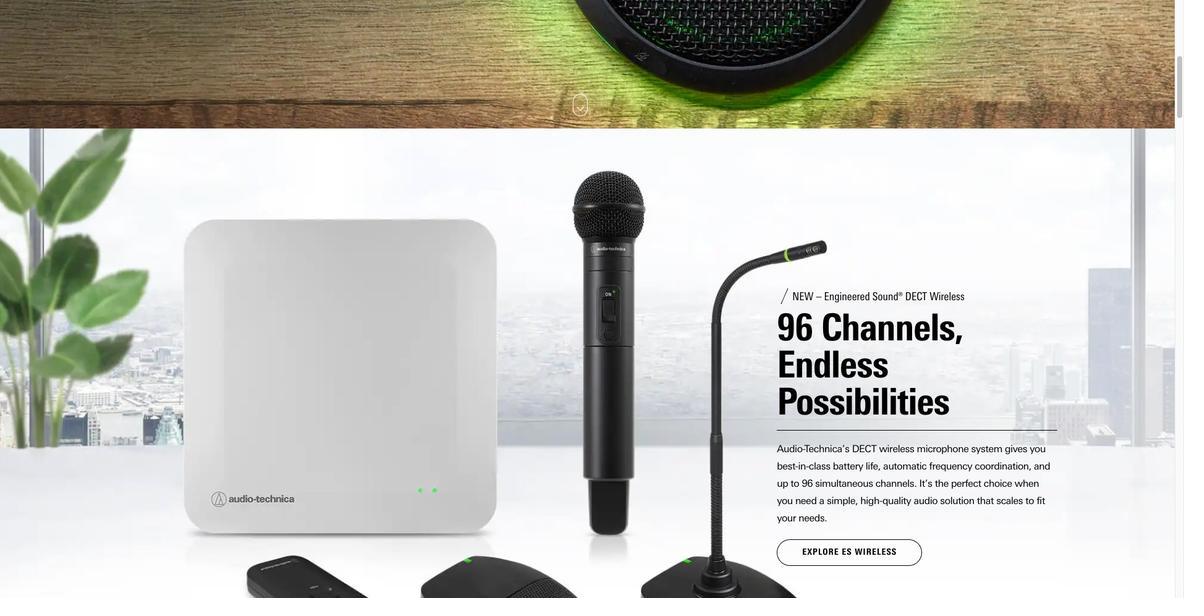 Task type: locate. For each thing, give the bounding box(es) containing it.
up
[[777, 478, 788, 490]]

quality
[[883, 495, 911, 507]]

explore es wireless button
[[777, 540, 923, 566]]

scales
[[997, 495, 1023, 507]]

0 horizontal spatial to
[[791, 478, 800, 490]]

1 horizontal spatial to
[[1026, 495, 1034, 507]]

frequency
[[930, 461, 973, 473]]

in-
[[798, 461, 809, 473]]

0 vertical spatial to
[[791, 478, 800, 490]]

1 vertical spatial you
[[777, 495, 793, 507]]

choice
[[984, 478, 1012, 490]]

to left 96
[[791, 478, 800, 490]]

you up and
[[1030, 444, 1046, 455]]

need
[[796, 495, 817, 507]]

0 vertical spatial you
[[1030, 444, 1046, 455]]

and
[[1034, 461, 1051, 473]]

fit
[[1037, 495, 1045, 507]]

when
[[1015, 478, 1039, 490]]

explore es wireless link
[[777, 540, 923, 566]]

perfect
[[952, 478, 982, 490]]

1 horizontal spatial you
[[1030, 444, 1046, 455]]

wireless
[[879, 444, 915, 455]]

audio
[[914, 495, 938, 507]]

class
[[809, 461, 831, 473]]

system
[[972, 444, 1003, 455]]

you up your
[[777, 495, 793, 507]]

you
[[1030, 444, 1046, 455], [777, 495, 793, 507]]

to
[[791, 478, 800, 490], [1026, 495, 1034, 507]]

life,
[[866, 461, 881, 473]]

to left fit
[[1026, 495, 1034, 507]]



Task type: vqa. For each thing, say whether or not it's contained in the screenshot.
Install
no



Task type: describe. For each thing, give the bounding box(es) containing it.
es
[[842, 547, 852, 558]]

explore
[[803, 547, 839, 558]]

dect
[[852, 444, 877, 455]]

a
[[820, 495, 825, 507]]

simultaneous
[[816, 478, 873, 490]]

simple,
[[827, 495, 858, 507]]

the
[[935, 478, 949, 490]]

high-
[[861, 495, 883, 507]]

best-
[[777, 461, 798, 473]]

that
[[977, 495, 994, 507]]

wireless
[[855, 547, 897, 558]]

coordination,
[[975, 461, 1032, 473]]

battery
[[833, 461, 863, 473]]

solution
[[941, 495, 975, 507]]

audio-
[[777, 444, 805, 455]]

your
[[777, 513, 796, 525]]

microphone
[[917, 444, 969, 455]]

explore es wireless
[[803, 547, 897, 558]]

1 vertical spatial to
[[1026, 495, 1034, 507]]

0 horizontal spatial you
[[777, 495, 793, 507]]

needs.
[[799, 513, 827, 525]]

automatic
[[884, 461, 927, 473]]

technica's
[[805, 444, 850, 455]]

channels.
[[876, 478, 917, 490]]

gives
[[1005, 444, 1028, 455]]

audio-technica's dect wireless microphone system gives you best-in-class battery life, automatic frequency coordination, and up to 96 simultaneous channels. it's the perfect choice when you need a simple, high-quality audio solution that scales to fit your needs.
[[777, 444, 1051, 525]]

96
[[802, 478, 813, 490]]

it's
[[920, 478, 933, 490]]



